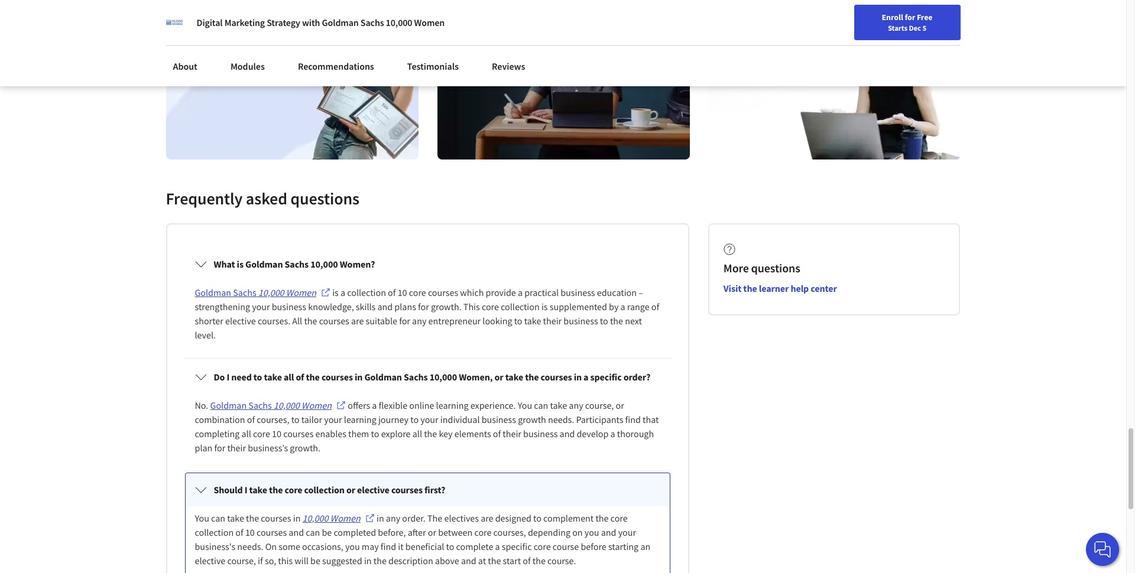 Task type: describe. For each thing, give the bounding box(es) containing it.
the up the before on the right bottom of the page
[[596, 512, 609, 524]]

their inside is a collection of 10 core courses which provide a practical business education – strengthening your business knowledge, skills and plans for growth. this core collection is supplemented by a range of shorter elective courses. all the courses are suitable for any entrepreneur looking to take their business to the next level.
[[543, 315, 562, 327]]

visit the learner help center link
[[724, 282, 837, 294]]

before
[[581, 541, 606, 553]]

frequently asked questions
[[166, 188, 360, 209]]

the down the by
[[610, 315, 623, 327]]

and left the at
[[461, 555, 476, 567]]

a down participants in the bottom of the page
[[610, 428, 615, 440]]

goldman right with
[[322, 17, 359, 28]]

to left tailor on the bottom
[[291, 414, 299, 425]]

the inside dropdown button
[[269, 484, 283, 496]]

range
[[627, 301, 650, 313]]

business down growth
[[523, 428, 558, 440]]

should i take the core collection or elective courses first? button
[[185, 473, 670, 506]]

explore
[[381, 428, 411, 440]]

collection down provide
[[501, 301, 540, 313]]

and up starting
[[601, 527, 616, 538]]

tailor
[[301, 414, 322, 425]]

–
[[639, 287, 643, 298]]

and inside is a collection of 10 core courses which provide a practical business education – strengthening your business knowledge, skills and plans for growth. this core collection is supplemented by a range of shorter elective courses. all the courses are suitable for any entrepreneur looking to take their business to the next level.
[[377, 301, 393, 313]]

elective inside is a collection of 10 core courses which provide a practical business education – strengthening your business knowledge, skills and plans for growth. this core collection is supplemented by a range of shorter elective courses. all the courses are suitable for any entrepreneur looking to take their business to the next level.
[[225, 315, 256, 327]]

more questions
[[724, 261, 800, 275]]

of up plans
[[388, 287, 396, 298]]

2 vertical spatial their
[[227, 442, 246, 454]]

completing
[[195, 428, 240, 440]]

sachs inside "dropdown button"
[[285, 258, 309, 270]]

elements
[[455, 428, 491, 440]]

courses inside in any order. the electives are designed to complement the core collection of 10 courses and can be completed before, after or between core courses, depending on you and your business's needs. on some occasions, you may find it beneficial to complete a specific core course before starting an elective course, if so, this will be suggested in the description above and at the start of the course.
[[257, 527, 287, 538]]

completed
[[334, 527, 376, 538]]

to up the "depending"
[[533, 512, 542, 524]]

of right elements
[[493, 428, 501, 440]]

to right them
[[371, 428, 379, 440]]

description
[[388, 555, 433, 567]]

collection up 'skills'
[[347, 287, 386, 298]]

shorter
[[195, 315, 223, 327]]

the inside offers a flexible online learning experience. you can take any course, or combination of courses, to tailor your learning journey to your individual business growth needs. participants find that completing all core 10 courses enables them to explore all the key elements of their business and develop a thorough plan for their business's growth.
[[424, 428, 437, 440]]

women,
[[459, 371, 493, 383]]

goldman up combination
[[210, 399, 247, 411]]

thorough
[[617, 428, 654, 440]]

occasions,
[[302, 541, 343, 553]]

needs. inside offers a flexible online learning experience. you can take any course, or combination of courses, to tailor your learning journey to your individual business growth needs. participants find that completing all core 10 courses enables them to explore all the key elements of their business and develop a thorough plan for their business's growth.
[[548, 414, 574, 425]]

to down online
[[410, 414, 419, 425]]

specific inside dropdown button
[[590, 371, 622, 383]]

free
[[917, 12, 933, 22]]

take inside dropdown button
[[249, 484, 267, 496]]

women inside 10,000 women link
[[330, 512, 361, 524]]

a up the knowledge,
[[341, 287, 345, 298]]

for right plans
[[418, 301, 429, 313]]

take inside is a collection of 10 core courses which provide a practical business education – strengthening your business knowledge, skills and plans for growth. this core collection is supplemented by a range of shorter elective courses. all the courses are suitable for any entrepreneur looking to take their business to the next level.
[[524, 315, 541, 327]]

at
[[478, 555, 486, 567]]

or inside the do i need to take all of the courses in goldman sachs 10,000 women, or take the courses in a specific order? dropdown button
[[495, 371, 503, 383]]

courses.
[[258, 315, 290, 327]]

on
[[572, 527, 583, 538]]

the up "if"
[[246, 512, 259, 524]]

of right range
[[651, 301, 659, 313]]

after
[[408, 527, 426, 538]]

order?
[[624, 371, 651, 383]]

knowledge,
[[308, 301, 354, 313]]

journey
[[378, 414, 409, 425]]

opens in a new tab image
[[365, 514, 375, 523]]

between
[[438, 527, 473, 538]]

strengthening
[[195, 301, 250, 313]]

enables
[[315, 428, 346, 440]]

the left the course.
[[533, 555, 546, 567]]

this
[[463, 301, 480, 313]]

which
[[460, 287, 484, 298]]

what
[[214, 258, 235, 270]]

sachs inside dropdown button
[[404, 371, 428, 383]]

women up testimonials link
[[414, 17, 445, 28]]

the right the at
[[488, 555, 501, 567]]

order.
[[402, 512, 426, 524]]

help
[[791, 282, 809, 294]]

in up participants in the bottom of the page
[[574, 371, 582, 383]]

supplemented
[[550, 301, 607, 313]]

to inside dropdown button
[[254, 371, 262, 383]]

to down the supplemented
[[600, 315, 608, 327]]

are inside in any order. the electives are designed to complement the core collection of 10 courses and can be completed before, after or between core courses, depending on you and your business's needs. on some occasions, you may find it beneficial to complete a specific core course before starting an elective course, if so, this will be suggested in the description above and at the start of the course.
[[481, 512, 493, 524]]

asked
[[246, 188, 287, 209]]

0 vertical spatial opens in a new tab image
[[321, 288, 330, 297]]

a right offers
[[372, 399, 377, 411]]

goldman sachs 10,000 women for the bottom opens in a new tab image
[[210, 399, 332, 411]]

that
[[643, 414, 659, 425]]

looking
[[483, 315, 512, 327]]

10 inside offers a flexible online learning experience. you can take any course, or combination of courses, to tailor your learning journey to your individual business growth needs. participants find that completing all core 10 courses enables them to explore all the key elements of their business and develop a thorough plan for their business's growth.
[[272, 428, 281, 440]]

the right all
[[304, 315, 317, 327]]

take right need
[[264, 371, 282, 383]]

provide
[[486, 287, 516, 298]]

2 horizontal spatial all
[[413, 428, 422, 440]]

is a collection of 10 core courses which provide a practical business education – strengthening your business knowledge, skills and plans for growth. this core collection is supplemented by a range of shorter elective courses. all the courses are suitable for any entrepreneur looking to take their business to the next level.
[[195, 287, 661, 341]]

business's
[[248, 442, 288, 454]]

and inside offers a flexible online learning experience. you can take any course, or combination of courses, to tailor your learning journey to your individual business growth needs. participants find that completing all core 10 courses enables them to explore all the key elements of their business and develop a thorough plan for their business's growth.
[[560, 428, 575, 440]]

goldman up strengthening
[[195, 287, 231, 298]]

0 vertical spatial be
[[322, 527, 332, 538]]

testimonials link
[[400, 53, 466, 79]]

core up looking
[[482, 301, 499, 313]]

10,000 up "occasions,"
[[302, 512, 328, 524]]

sachs up recommendations
[[361, 17, 384, 28]]

the
[[427, 512, 442, 524]]

so,
[[265, 555, 276, 567]]

next
[[625, 315, 642, 327]]

the right visit
[[743, 282, 757, 294]]

0 horizontal spatial all
[[242, 428, 251, 440]]

for down plans
[[399, 315, 410, 327]]

depending
[[528, 527, 571, 538]]

10,000 up testimonials link
[[386, 17, 412, 28]]

dec
[[909, 23, 921, 33]]

to up above
[[446, 541, 454, 553]]

reviews link
[[485, 53, 532, 79]]

1 vertical spatial opens in a new tab image
[[336, 401, 346, 410]]

strategy
[[267, 17, 300, 28]]

of down "you can take the courses in"
[[236, 527, 243, 538]]

an
[[641, 541, 651, 553]]

core up starting
[[611, 512, 628, 524]]

do
[[214, 371, 225, 383]]

0 vertical spatial you
[[585, 527, 599, 538]]

elective inside dropdown button
[[357, 484, 390, 496]]

enroll for free starts dec 5
[[882, 12, 933, 33]]

0 vertical spatial questions
[[291, 188, 360, 209]]

a right the by
[[621, 301, 625, 313]]

business up the supplemented
[[561, 287, 595, 298]]

a right provide
[[518, 287, 523, 298]]

in right opens in a new tab icon
[[377, 512, 384, 524]]

visit
[[724, 282, 742, 294]]

1 vertical spatial can
[[211, 512, 225, 524]]

marketing
[[224, 17, 265, 28]]

your down online
[[421, 414, 439, 425]]

2 horizontal spatial is
[[542, 301, 548, 313]]

or inside the should i take the core collection or elective courses first? dropdown button
[[346, 484, 355, 496]]

core up complete
[[474, 527, 492, 538]]

courses inside the should i take the core collection or elective courses first? dropdown button
[[391, 484, 423, 496]]

visit the learner help center
[[724, 282, 837, 294]]

1 vertical spatial be
[[310, 555, 320, 567]]

the down may
[[374, 555, 387, 567]]

in up some
[[293, 512, 301, 524]]

goldman inside dropdown button
[[364, 371, 402, 383]]

about link
[[166, 53, 205, 79]]

business's
[[195, 541, 235, 553]]

individual
[[440, 414, 480, 425]]

digital
[[197, 17, 223, 28]]

some
[[279, 541, 300, 553]]

more
[[724, 261, 749, 275]]

starting
[[608, 541, 639, 553]]

center
[[811, 282, 837, 294]]

recommendations link
[[291, 53, 381, 79]]

business down experience. you
[[482, 414, 516, 425]]

10,000 inside dropdown button
[[430, 371, 457, 383]]

modules
[[231, 60, 265, 72]]



Task type: locate. For each thing, give the bounding box(es) containing it.
10 up plans
[[398, 287, 407, 298]]

women
[[414, 17, 445, 28], [286, 287, 316, 298], [301, 399, 332, 411], [330, 512, 361, 524]]

or inside offers a flexible online learning experience. you can take any course, or combination of courses, to tailor your learning journey to your individual business growth needs. participants find that completing all core 10 courses enables them to explore all the key elements of their business and develop a thorough plan for their business's growth.
[[616, 399, 624, 411]]

1 horizontal spatial all
[[284, 371, 294, 383]]

find inside offers a flexible online learning experience. you can take any course, or combination of courses, to tailor your learning journey to your individual business growth needs. participants find that completing all core 10 courses enables them to explore all the key elements of their business and develop a thorough plan for their business's growth.
[[625, 414, 641, 425]]

courses inside offers a flexible online learning experience. you can take any course, or combination of courses, to tailor your learning journey to your individual business growth needs. participants find that completing all core 10 courses enables them to explore all the key elements of their business and develop a thorough plan for their business's growth.
[[283, 428, 314, 440]]

take inside offers a flexible online learning experience. you can take any course, or combination of courses, to tailor your learning journey to your individual business growth needs. participants find that completing all core 10 courses enables them to explore all the key elements of their business and develop a thorough plan for their business's growth.
[[550, 399, 567, 411]]

2 vertical spatial elective
[[195, 555, 225, 567]]

if
[[258, 555, 263, 567]]

can right you
[[211, 512, 225, 524]]

0 horizontal spatial is
[[237, 258, 244, 270]]

any inside in any order. the electives are designed to complement the core collection of 10 courses and can be completed before, after or between core courses, depending on you and your business's needs. on some occasions, you may find it beneficial to complete a specific core course before starting an elective course, if so, this will be suggested in the description above and at the start of the course.
[[386, 512, 400, 524]]

women up tailor on the bottom
[[301, 399, 332, 411]]

learning up individual
[[436, 399, 469, 411]]

0 horizontal spatial questions
[[291, 188, 360, 209]]

0 horizontal spatial be
[[310, 555, 320, 567]]

what is goldman sachs 10,000 women?
[[214, 258, 375, 270]]

recommendations
[[298, 60, 374, 72]]

or down the
[[428, 527, 436, 538]]

women up all
[[286, 287, 316, 298]]

take right experience. you
[[550, 399, 567, 411]]

business up all
[[272, 301, 306, 313]]

your up enables
[[324, 414, 342, 425]]

growth. inside offers a flexible online learning experience. you can take any course, or combination of courses, to tailor your learning journey to your individual business growth needs. participants find that completing all core 10 courses enables them to explore all the key elements of their business and develop a thorough plan for their business's growth.
[[290, 442, 320, 454]]

1 horizontal spatial you
[[585, 527, 599, 538]]

0 horizontal spatial are
[[351, 315, 364, 327]]

the left key
[[424, 428, 437, 440]]

collection inside dropdown button
[[304, 484, 345, 496]]

may
[[362, 541, 379, 553]]

elective up opens in a new tab icon
[[357, 484, 390, 496]]

sachs down need
[[249, 399, 272, 411]]

0 vertical spatial i
[[227, 371, 230, 383]]

0 vertical spatial 10
[[398, 287, 407, 298]]

growth. up the entrepreneur
[[431, 301, 462, 313]]

develop
[[577, 428, 609, 440]]

combination
[[195, 414, 245, 425]]

5
[[923, 23, 927, 33]]

by
[[609, 301, 619, 313]]

i for do
[[227, 371, 230, 383]]

in down may
[[364, 555, 372, 567]]

and up suitable
[[377, 301, 393, 313]]

1 horizontal spatial are
[[481, 512, 493, 524]]

1 vertical spatial needs.
[[237, 541, 263, 553]]

any inside is a collection of 10 core courses which provide a practical business education – strengthening your business knowledge, skills and plans for growth. this core collection is supplemented by a range of shorter elective courses. all the courses are suitable for any entrepreneur looking to take their business to the next level.
[[412, 315, 427, 327]]

this
[[278, 555, 293, 567]]

1 horizontal spatial questions
[[751, 261, 800, 275]]

goldman up flexible
[[364, 371, 402, 383]]

testimonials
[[407, 60, 459, 72]]

take up "you can take the courses in"
[[249, 484, 267, 496]]

business down the supplemented
[[564, 315, 598, 327]]

1 horizontal spatial needs.
[[548, 414, 574, 425]]

are
[[351, 315, 364, 327], [481, 512, 493, 524]]

growth.
[[431, 301, 462, 313], [290, 442, 320, 454]]

experience. you
[[470, 399, 532, 411]]

are inside is a collection of 10 core courses which provide a practical business education – strengthening your business knowledge, skills and plans for growth. this core collection is supplemented by a range of shorter elective courses. all the courses are suitable for any entrepreneur looking to take their business to the next level.
[[351, 315, 364, 327]]

needs. right growth
[[548, 414, 574, 425]]

0 vertical spatial elective
[[225, 315, 256, 327]]

entrepreneur
[[428, 315, 481, 327]]

0 vertical spatial needs.
[[548, 414, 574, 425]]

1 vertical spatial questions
[[751, 261, 800, 275]]

is inside "dropdown button"
[[237, 258, 244, 270]]

1 horizontal spatial their
[[503, 428, 521, 440]]

0 horizontal spatial find
[[381, 541, 396, 553]]

a inside in any order. the electives are designed to complement the core collection of 10 courses and can be completed before, after or between core courses, depending on you and your business's needs. on some occasions, you may find it beneficial to complete a specific core course before starting an elective course, if so, this will be suggested in the description above and at the start of the course.
[[495, 541, 500, 553]]

courses,
[[257, 414, 289, 425], [493, 527, 526, 538]]

goldman inside "dropdown button"
[[245, 258, 283, 270]]

reviews
[[492, 60, 525, 72]]

i inside the should i take the core collection or elective courses first? dropdown button
[[245, 484, 247, 496]]

any inside offers a flexible online learning experience. you can take any course, or combination of courses, to tailor your learning journey to your individual business growth needs. participants find that completing all core 10 courses enables them to explore all the key elements of their business and develop a thorough plan for their business's growth.
[[569, 399, 583, 411]]

are right electives
[[481, 512, 493, 524]]

suitable
[[366, 315, 397, 327]]

what is goldman sachs 10,000 women? button
[[185, 248, 670, 281]]

goldman sachs 10,000 women down need
[[210, 399, 332, 411]]

core down the "depending"
[[534, 541, 551, 553]]

the up experience. you
[[525, 371, 539, 383]]

i inside the do i need to take all of the courses in goldman sachs 10,000 women, or take the courses in a specific order? dropdown button
[[227, 371, 230, 383]]

0 horizontal spatial courses,
[[257, 414, 289, 425]]

courses
[[428, 287, 458, 298], [319, 315, 349, 327], [322, 371, 353, 383], [541, 371, 572, 383], [283, 428, 314, 440], [391, 484, 423, 496], [261, 512, 291, 524], [257, 527, 287, 538]]

to
[[514, 315, 522, 327], [600, 315, 608, 327], [254, 371, 262, 383], [291, 414, 299, 425], [410, 414, 419, 425], [371, 428, 379, 440], [533, 512, 542, 524], [446, 541, 454, 553]]

courses, inside offers a flexible online learning experience. you can take any course, or combination of courses, to tailor your learning journey to your individual business growth needs. participants find that completing all core 10 courses enables them to explore all the key elements of their business and develop a thorough plan for their business's growth.
[[257, 414, 289, 425]]

core
[[409, 287, 426, 298], [482, 301, 499, 313], [253, 428, 270, 440], [285, 484, 302, 496], [611, 512, 628, 524], [474, 527, 492, 538], [534, 541, 551, 553]]

elective
[[225, 315, 256, 327], [357, 484, 390, 496], [195, 555, 225, 567]]

modules link
[[223, 53, 272, 79]]

skills
[[356, 301, 376, 313]]

is down the practical
[[542, 301, 548, 313]]

your inside in any order. the electives are designed to complement the core collection of 10 courses and can be completed before, after or between core courses, depending on you and your business's needs. on some occasions, you may find it beneficial to complete a specific core course before starting an elective course, if so, this will be suggested in the description above and at the start of the course.
[[618, 527, 636, 538]]

0 horizontal spatial growth.
[[290, 442, 320, 454]]

0 vertical spatial any
[[412, 315, 427, 327]]

specific inside in any order. the electives are designed to complement the core collection of 10 courses and can be completed before, after or between core courses, depending on you and your business's needs. on some occasions, you may find it beneficial to complete a specific core course before starting an elective course, if so, this will be suggested in the description above and at the start of the course.
[[502, 541, 532, 553]]

core down business's
[[285, 484, 302, 496]]

10 inside is a collection of 10 core courses which provide a practical business education – strengthening your business knowledge, skills and plans for growth. this core collection is supplemented by a range of shorter elective courses. all the courses are suitable for any entrepreneur looking to take their business to the next level.
[[398, 287, 407, 298]]

0 vertical spatial is
[[237, 258, 244, 270]]

1 vertical spatial find
[[381, 541, 396, 553]]

take down should
[[227, 512, 244, 524]]

needs. up "if"
[[237, 541, 263, 553]]

opens in a new tab image left offers
[[336, 401, 346, 410]]

1 horizontal spatial i
[[245, 484, 247, 496]]

your up courses.
[[252, 301, 270, 313]]

do i need to take all of the courses in goldman sachs 10,000 women, or take the courses in a specific order? button
[[185, 360, 670, 394]]

take up experience. you
[[505, 371, 523, 383]]

1 vertical spatial are
[[481, 512, 493, 524]]

of right combination
[[247, 414, 255, 425]]

sachs up online
[[404, 371, 428, 383]]

find inside in any order. the electives are designed to complement the core collection of 10 courses and can be completed before, after or between core courses, depending on you and your business's needs. on some occasions, you may find it beneficial to complete a specific core course before starting an elective course, if so, this will be suggested in the description above and at the start of the course.
[[381, 541, 396, 553]]

1 vertical spatial courses,
[[493, 527, 526, 538]]

0 horizontal spatial you
[[345, 541, 360, 553]]

1 vertical spatial is
[[332, 287, 339, 298]]

1 horizontal spatial learning
[[436, 399, 469, 411]]

0 horizontal spatial course,
[[227, 555, 256, 567]]

2 horizontal spatial can
[[534, 399, 548, 411]]

1 horizontal spatial opens in a new tab image
[[336, 401, 346, 410]]

offers a flexible online learning experience. you can take any course, or combination of courses, to tailor your learning journey to your individual business growth needs. participants find that completing all core 10 courses enables them to explore all the key elements of their business and develop a thorough plan for their business's growth.
[[195, 399, 661, 454]]

questions right the asked
[[291, 188, 360, 209]]

2 horizontal spatial their
[[543, 315, 562, 327]]

questions
[[291, 188, 360, 209], [751, 261, 800, 275]]

their down completing on the bottom
[[227, 442, 246, 454]]

course, left "if"
[[227, 555, 256, 567]]

elective down strengthening
[[225, 315, 256, 327]]

the
[[743, 282, 757, 294], [304, 315, 317, 327], [610, 315, 623, 327], [306, 371, 320, 383], [525, 371, 539, 383], [424, 428, 437, 440], [269, 484, 283, 496], [246, 512, 259, 524], [596, 512, 609, 524], [374, 555, 387, 567], [488, 555, 501, 567], [533, 555, 546, 567]]

0 horizontal spatial i
[[227, 371, 230, 383]]

plan
[[195, 442, 212, 454]]

2 vertical spatial 10
[[245, 527, 255, 538]]

2 vertical spatial is
[[542, 301, 548, 313]]

growth. down tailor on the bottom
[[290, 442, 320, 454]]

growth. inside is a collection of 10 core courses which provide a practical business education – strengthening your business knowledge, skills and plans for growth. this core collection is supplemented by a range of shorter elective courses. all the courses are suitable for any entrepreneur looking to take their business to the next level.
[[431, 301, 462, 313]]

1 horizontal spatial is
[[332, 287, 339, 298]]

needs. inside in any order. the electives are designed to complement the core collection of 10 courses and can be completed before, after or between core courses, depending on you and your business's needs. on some occasions, you may find it beneficial to complete a specific core course before starting an elective course, if so, this will be suggested in the description above and at the start of the course.
[[237, 541, 263, 553]]

0 horizontal spatial learning
[[344, 414, 376, 425]]

should
[[214, 484, 243, 496]]

elective inside in any order. the electives are designed to complement the core collection of 10 courses and can be completed before, after or between core courses, depending on you and your business's needs. on some occasions, you may find it beneficial to complete a specific core course before starting an elective course, if so, this will be suggested in the description above and at the start of the course.
[[195, 555, 225, 567]]

goldman sachs 10,000 women for the top opens in a new tab image
[[195, 287, 316, 298]]

all right explore
[[413, 428, 422, 440]]

0 horizontal spatial any
[[386, 512, 400, 524]]

the up "you can take the courses in"
[[269, 484, 283, 496]]

learning down offers
[[344, 414, 376, 425]]

1 horizontal spatial any
[[412, 315, 427, 327]]

english button
[[878, 0, 950, 38]]

1 horizontal spatial specific
[[590, 371, 622, 383]]

all up business's
[[242, 428, 251, 440]]

starts
[[888, 23, 908, 33]]

goldman right what
[[245, 258, 283, 270]]

0 vertical spatial their
[[543, 315, 562, 327]]

1 vertical spatial their
[[503, 428, 521, 440]]

10,000 up courses.
[[258, 287, 284, 298]]

can inside offers a flexible online learning experience. you can take any course, or combination of courses, to tailor your learning journey to your individual business growth needs. participants find that completing all core 10 courses enables them to explore all the key elements of their business and develop a thorough plan for their business's growth.
[[534, 399, 548, 411]]

0 horizontal spatial opens in a new tab image
[[321, 288, 330, 297]]

collapsed list
[[181, 243, 674, 574]]

core inside offers a flexible online learning experience. you can take any course, or combination of courses, to tailor your learning journey to your individual business growth needs. participants find that completing all core 10 courses enables them to explore all the key elements of their business and develop a thorough plan for their business's growth.
[[253, 428, 270, 440]]

for inside offers a flexible online learning experience. you can take any course, or combination of courses, to tailor your learning journey to your individual business growth needs. participants find that completing all core 10 courses enables them to explore all the key elements of their business and develop a thorough plan for their business's growth.
[[214, 442, 225, 454]]

0 vertical spatial are
[[351, 315, 364, 327]]

opens in a new tab image
[[321, 288, 330, 297], [336, 401, 346, 410]]

goldman sachs 10,000 women up courses.
[[195, 287, 316, 298]]

should i take the core collection or elective courses first?
[[214, 484, 445, 496]]

10,000 up business's
[[274, 399, 300, 411]]

goldman sachs image
[[166, 14, 182, 31]]

you down completed
[[345, 541, 360, 553]]

learner
[[759, 282, 789, 294]]

chat with us image
[[1093, 540, 1112, 559]]

can inside in any order. the electives are designed to complement the core collection of 10 courses and can be completed before, after or between core courses, depending on you and your business's needs. on some occasions, you may find it beneficial to complete a specific core course before starting an elective course, if so, this will be suggested in the description above and at the start of the course.
[[306, 527, 320, 538]]

2 horizontal spatial any
[[569, 399, 583, 411]]

1 vertical spatial i
[[245, 484, 247, 496]]

1 vertical spatial course,
[[227, 555, 256, 567]]

business
[[561, 287, 595, 298], [272, 301, 306, 313], [564, 315, 598, 327], [482, 414, 516, 425], [523, 428, 558, 440]]

their down growth
[[503, 428, 521, 440]]

be
[[322, 527, 332, 538], [310, 555, 320, 567]]

do i need to take all of the courses in goldman sachs 10,000 women, or take the courses in a specific order?
[[214, 371, 651, 383]]

or inside in any order. the electives are designed to complement the core collection of 10 courses and can be completed before, after or between core courses, depending on you and your business's needs. on some occasions, you may find it beneficial to complete a specific core course before starting an elective course, if so, this will be suggested in the description above and at the start of the course.
[[428, 527, 436, 538]]

for inside "enroll for free starts dec 5"
[[905, 12, 915, 22]]

0 horizontal spatial 10
[[245, 527, 255, 538]]

2 horizontal spatial 10
[[398, 287, 407, 298]]

electives
[[444, 512, 479, 524]]

course, up participants in the bottom of the page
[[585, 399, 614, 411]]

above
[[435, 555, 459, 567]]

1 vertical spatial 10
[[272, 428, 281, 440]]

sachs up the knowledge,
[[285, 258, 309, 270]]

courses, inside in any order. the electives are designed to complement the core collection of 10 courses and can be completed before, after or between core courses, depending on you and your business's needs. on some occasions, you may find it beneficial to complete a specific core course before starting an elective course, if so, this will be suggested in the description above and at the start of the course.
[[493, 527, 526, 538]]

10,000 left the women,
[[430, 371, 457, 383]]

core inside dropdown button
[[285, 484, 302, 496]]

about
[[173, 60, 197, 72]]

find up thorough at the right bottom of the page
[[625, 414, 641, 425]]

specific up start
[[502, 541, 532, 553]]

0 vertical spatial growth.
[[431, 301, 462, 313]]

1 horizontal spatial course,
[[585, 399, 614, 411]]

in up offers
[[355, 371, 363, 383]]

designed
[[495, 512, 531, 524]]

for up dec
[[905, 12, 915, 22]]

be right will at the bottom of the page
[[310, 555, 320, 567]]

to right looking
[[514, 315, 522, 327]]

0 horizontal spatial can
[[211, 512, 225, 524]]

all
[[284, 371, 294, 383], [242, 428, 251, 440], [413, 428, 422, 440]]

0 horizontal spatial specific
[[502, 541, 532, 553]]

growth
[[518, 414, 546, 425]]

sachs up strengthening
[[233, 287, 256, 298]]

frequently
[[166, 188, 243, 209]]

shopping cart: 1 item image
[[850, 9, 872, 28]]

with
[[302, 17, 320, 28]]

1 horizontal spatial growth.
[[431, 301, 462, 313]]

complete
[[456, 541, 493, 553]]

english
[[899, 13, 928, 25]]

elective down business's
[[195, 555, 225, 567]]

and left develop
[[560, 428, 575, 440]]

course, inside in any order. the electives are designed to complement the core collection of 10 courses and can be completed before, after or between core courses, depending on you and your business's needs. on some occasions, you may find it beneficial to complete a specific core course before starting an elective course, if so, this will be suggested in the description above and at the start of the course.
[[227, 555, 256, 567]]

level.
[[195, 329, 216, 341]]

is right what
[[237, 258, 244, 270]]

opens in a new tab image up the knowledge,
[[321, 288, 330, 297]]

2 vertical spatial any
[[386, 512, 400, 524]]

1 vertical spatial any
[[569, 399, 583, 411]]

of inside dropdown button
[[296, 371, 304, 383]]

your up starting
[[618, 527, 636, 538]]

can
[[534, 399, 548, 411], [211, 512, 225, 524], [306, 527, 320, 538]]

10,000 women
[[302, 512, 361, 524]]

their down the supplemented
[[543, 315, 562, 327]]

1 horizontal spatial be
[[322, 527, 332, 538]]

key
[[439, 428, 453, 440]]

10,000 inside "dropdown button"
[[311, 258, 338, 270]]

1 horizontal spatial courses,
[[493, 527, 526, 538]]

i right should
[[245, 484, 247, 496]]

0 vertical spatial find
[[625, 414, 641, 425]]

goldman
[[322, 17, 359, 28], [245, 258, 283, 270], [195, 287, 231, 298], [364, 371, 402, 383], [210, 399, 247, 411]]

can up growth
[[534, 399, 548, 411]]

i right do
[[227, 371, 230, 383]]

1 vertical spatial goldman sachs 10,000 women
[[210, 399, 332, 411]]

1 vertical spatial elective
[[357, 484, 390, 496]]

you can take the courses in
[[195, 512, 302, 524]]

the up tailor on the bottom
[[306, 371, 320, 383]]

0 vertical spatial learning
[[436, 399, 469, 411]]

1 vertical spatial you
[[345, 541, 360, 553]]

None search field
[[169, 7, 452, 31]]

before,
[[378, 527, 406, 538]]

all
[[292, 315, 302, 327]]

your inside is a collection of 10 core courses which provide a practical business education – strengthening your business knowledge, skills and plans for growth. this core collection is supplemented by a range of shorter elective courses. all the courses are suitable for any entrepreneur looking to take their business to the next level.
[[252, 301, 270, 313]]

0 horizontal spatial their
[[227, 442, 246, 454]]

a inside dropdown button
[[584, 371, 589, 383]]

participants
[[576, 414, 623, 425]]

beneficial
[[406, 541, 444, 553]]

be up "occasions,"
[[322, 527, 332, 538]]

find
[[625, 414, 641, 425], [381, 541, 396, 553]]

any up participants in the bottom of the page
[[569, 399, 583, 411]]

0 vertical spatial goldman sachs 10,000 women
[[195, 287, 316, 298]]

can up "occasions,"
[[306, 527, 320, 538]]

1 horizontal spatial 10
[[272, 428, 281, 440]]

goldman sachs 10,000 women
[[195, 287, 316, 298], [210, 399, 332, 411]]

need
[[231, 371, 252, 383]]

0 vertical spatial can
[[534, 399, 548, 411]]

1 vertical spatial learning
[[344, 414, 376, 425]]

0 horizontal spatial needs.
[[237, 541, 263, 553]]

practical
[[525, 287, 559, 298]]

core up plans
[[409, 287, 426, 298]]

course, inside offers a flexible online learning experience. you can take any course, or combination of courses, to tailor your learning journey to your individual business growth needs. participants find that completing all core 10 courses enables them to explore all the key elements of their business and develop a thorough plan for their business's growth.
[[585, 399, 614, 411]]

2 vertical spatial can
[[306, 527, 320, 538]]

all inside dropdown button
[[284, 371, 294, 383]]

specific
[[590, 371, 622, 383], [502, 541, 532, 553]]

course,
[[585, 399, 614, 411], [227, 555, 256, 567]]

a up participants in the bottom of the page
[[584, 371, 589, 383]]

1 vertical spatial growth.
[[290, 442, 320, 454]]

you
[[195, 512, 209, 524]]

0 vertical spatial course,
[[585, 399, 614, 411]]

complement
[[543, 512, 594, 524]]

them
[[348, 428, 369, 440]]

10,000 women link
[[302, 511, 375, 525]]

and up some
[[289, 527, 304, 538]]

1 vertical spatial specific
[[502, 541, 532, 553]]

collection inside in any order. the electives are designed to complement the core collection of 10 courses and can be completed before, after or between core courses, depending on you and your business's needs. on some occasions, you may find it beneficial to complete a specific core course before starting an elective course, if so, this will be suggested in the description above and at the start of the course.
[[195, 527, 234, 538]]

on
[[265, 541, 277, 553]]

offers
[[348, 399, 370, 411]]

course
[[553, 541, 579, 553]]

to right need
[[254, 371, 262, 383]]

0 vertical spatial courses,
[[257, 414, 289, 425]]

of right start
[[523, 555, 531, 567]]

10 inside in any order. the electives are designed to complement the core collection of 10 courses and can be completed before, after or between core courses, depending on you and your business's needs. on some occasions, you may find it beneficial to complete a specific core course before starting an elective course, if so, this will be suggested in the description above and at the start of the course.
[[245, 527, 255, 538]]

your
[[252, 301, 270, 313], [324, 414, 342, 425], [421, 414, 439, 425], [618, 527, 636, 538]]

is
[[237, 258, 244, 270], [332, 287, 339, 298], [542, 301, 548, 313]]

i for should
[[245, 484, 247, 496]]

0 vertical spatial specific
[[590, 371, 622, 383]]

no.
[[195, 399, 210, 411]]

1 horizontal spatial can
[[306, 527, 320, 538]]

women up completed
[[330, 512, 361, 524]]

1 horizontal spatial find
[[625, 414, 641, 425]]

you up the before on the right bottom of the page
[[585, 527, 599, 538]]

suggested
[[322, 555, 362, 567]]

digital marketing strategy with goldman sachs 10,000 women
[[197, 17, 445, 28]]



Task type: vqa. For each thing, say whether or not it's contained in the screenshot.
by: for Filter
no



